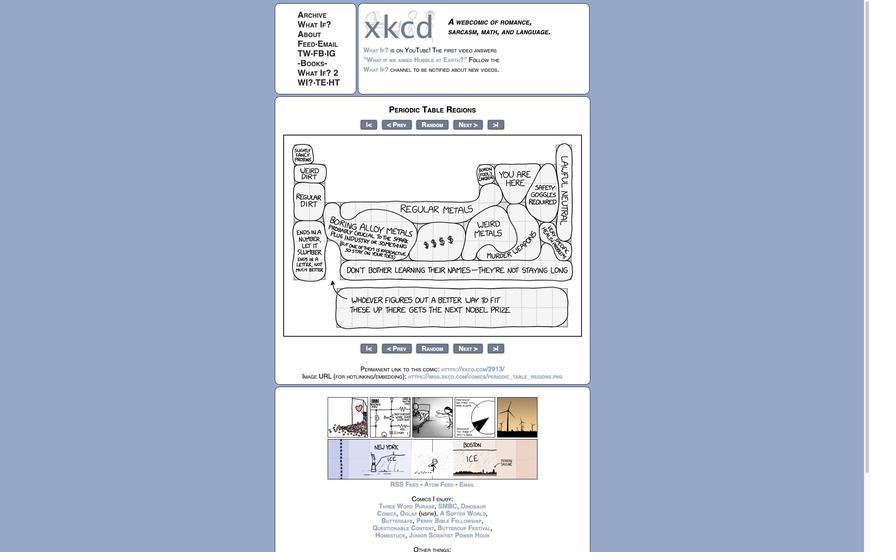 Task type: describe. For each thing, give the bounding box(es) containing it.
periodic table regions image
[[283, 135, 582, 337]]

earth temperature timeline image
[[328, 440, 538, 480]]

xkcd.com logo image
[[364, 9, 438, 43]]



Task type: locate. For each thing, give the bounding box(es) containing it.
selected comics image
[[328, 398, 538, 438]]



Task type: vqa. For each thing, say whether or not it's contained in the screenshot.
the Household Tips image
no



